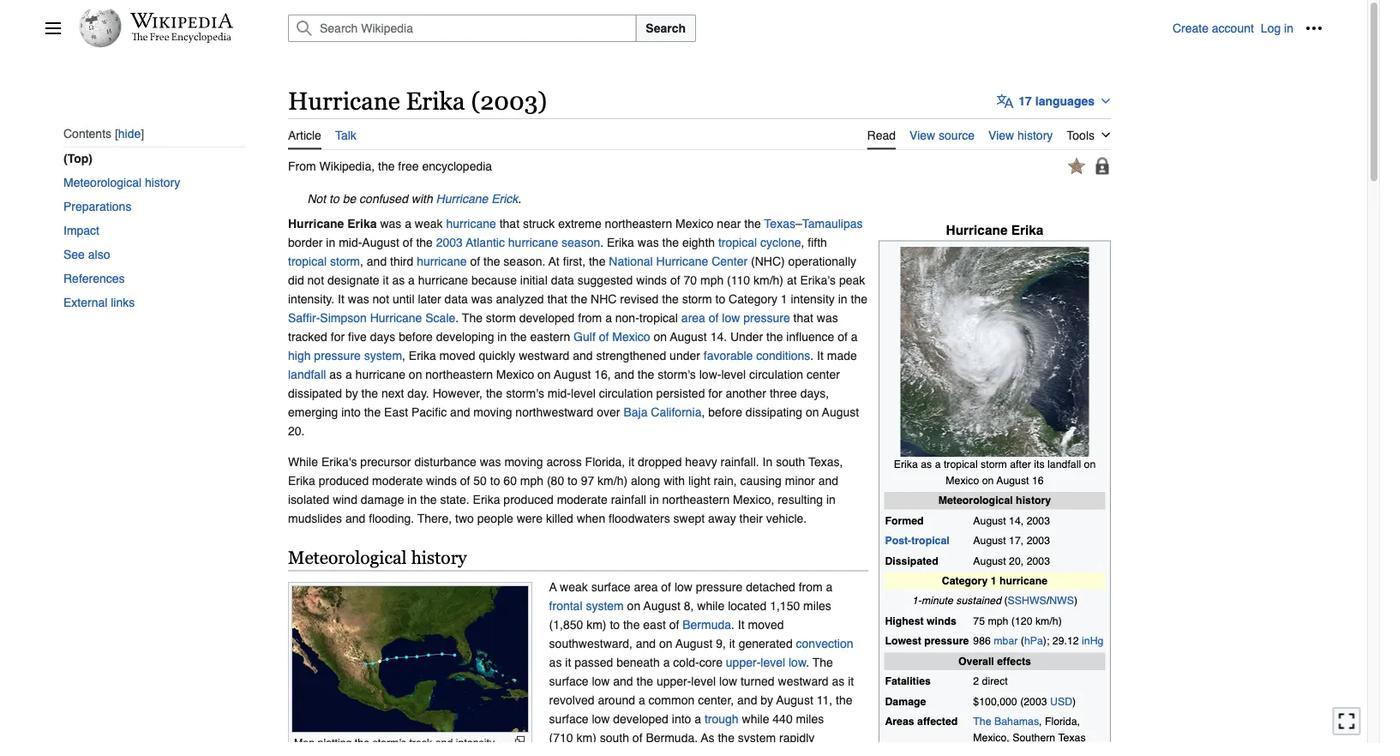 Task type: locate. For each thing, give the bounding box(es) containing it.
california
[[651, 405, 702, 419]]

westward inside . the surface low and the upper-level low turned westward as it revolved around a common center, and by august 11, the surface low developed into a
[[778, 675, 829, 688]]

1 horizontal spatial westward
[[778, 675, 829, 688]]

0 horizontal spatial weak
[[415, 217, 443, 230]]

a left non-
[[606, 311, 612, 325]]

on up day. at the bottom left
[[409, 368, 422, 381]]

preparations
[[63, 200, 132, 213]]

as inside . it moved southwestward, and on august 9, it generated convection as it passed beneath a cold-core upper-level low
[[549, 656, 562, 669]]

frontal system link
[[549, 599, 624, 613]]

hide
[[118, 127, 141, 140]]

that up 2003 atlantic hurricane season link
[[500, 217, 520, 230]]

of inside on august 8, while located 1,150 miles (1,850 km) to the east of
[[670, 618, 680, 632]]

0 vertical spatial for
[[331, 330, 345, 344]]

surface inside a weak surface area of low pressure detached from a frontal system
[[591, 580, 631, 594]]

fifth
[[808, 236, 827, 249]]

usd
[[1051, 696, 1073, 708]]

the
[[378, 159, 395, 173], [745, 217, 761, 230], [416, 236, 433, 249], [663, 236, 679, 249], [484, 254, 500, 268], [589, 254, 606, 268], [571, 292, 588, 306], [662, 292, 679, 306], [851, 292, 868, 306], [510, 330, 527, 344], [767, 330, 783, 344], [638, 368, 655, 381], [362, 386, 378, 400], [486, 386, 503, 400], [364, 405, 381, 419], [420, 493, 437, 507], [623, 618, 640, 632], [637, 675, 654, 688], [836, 693, 853, 707], [718, 731, 735, 744]]

1 vertical spatial (
[[1021, 635, 1025, 648]]

border
[[288, 236, 323, 249]]

data
[[551, 273, 575, 287], [445, 292, 468, 306]]

upper- up common
[[657, 675, 692, 688]]

florida, down usd link
[[1045, 716, 1081, 728]]

2 vertical spatial northeastern
[[663, 493, 730, 507]]

1 horizontal spatial meteorological
[[288, 548, 407, 568]]

1 vertical spatial surface
[[549, 675, 589, 688]]

1 vertical spatial circulation
[[599, 386, 653, 400]]

system
[[364, 349, 402, 362], [586, 599, 624, 613], [738, 731, 776, 744]]

surface for low
[[549, 675, 589, 688]]

days
[[370, 330, 396, 344]]

the inside gulf of mexico on august 14. under the influence of a high pressure system , erika moved quickly westward and strengthened under favorable conditions . it made landfall
[[767, 330, 783, 344]]

upper- inside . the surface low and the upper-level low turned westward as it revolved around a common center, and by august 11, the surface low developed into a
[[657, 675, 692, 688]]

meteorological history inside "link"
[[63, 176, 180, 189]]

1 horizontal spatial moderate
[[557, 493, 608, 507]]

0 horizontal spatial florida,
[[585, 455, 625, 469]]

landfall inside erika as a tropical storm after its landfall on mexico on august 16
[[1048, 458, 1082, 471]]

erika's
[[801, 273, 836, 287], [322, 455, 357, 469]]

0 vertical spatial meteorological
[[63, 176, 142, 189]]

august down after
[[997, 474, 1030, 487]]

nws link
[[1050, 595, 1075, 607]]

mbar
[[994, 635, 1018, 648]]

2003 right 17,
[[1027, 535, 1051, 547]]

on inside on august 8, while located 1,150 miles (1,850 km) to the east of
[[627, 599, 641, 613]]

erika's right while
[[322, 455, 357, 469]]

center
[[807, 368, 840, 381]]

tamaulipas
[[802, 217, 863, 230]]

days,
[[801, 386, 829, 400]]

fullscreen image
[[1339, 713, 1356, 730]]

0 horizontal spatial for
[[331, 330, 345, 344]]

the free encyclopedia image
[[132, 33, 232, 44]]

0 vertical spatial moving
[[474, 405, 512, 419]]

texas inside hurricane erika was a weak hurricane that struck extreme northeastern mexico near the texas – tamaulipas border in mid-august of the 2003 atlantic hurricane season . erika was the eighth tropical cyclone , fifth tropical storm , and third hurricane of the season. at first, the national hurricane center
[[765, 217, 796, 230]]

gulf of mexico on august 14. under the influence of a high pressure system , erika moved quickly westward and strengthened under favorable conditions . it made landfall
[[288, 330, 858, 381]]

0 vertical spatial circulation
[[750, 368, 804, 381]]

a inside erika as a tropical storm after its landfall on mexico on august 16
[[935, 458, 941, 471]]

storm inside erika as a tropical storm after its landfall on mexico on august 16
[[981, 458, 1008, 471]]

moving down however,
[[474, 405, 512, 419]]

create account log in
[[1173, 21, 1294, 35]]

developed
[[519, 311, 575, 325], [613, 712, 669, 726]]

2 vertical spatial meteorological
[[288, 548, 407, 568]]

0 vertical spatial while
[[698, 599, 725, 613]]

0 vertical spatial produced
[[319, 474, 369, 488]]

Search search field
[[268, 15, 1173, 42]]

(nhc)
[[751, 254, 785, 268]]

was down because
[[471, 292, 493, 306]]

extreme
[[558, 217, 602, 230]]

( inside category 1 hurricane 1-minute sustained ( sshws / nws )
[[1005, 595, 1008, 607]]

august 20, 2003
[[974, 555, 1051, 567]]

core
[[700, 656, 723, 669]]

a inside hurricane erika was a weak hurricane that struck extreme northeastern mexico near the texas – tamaulipas border in mid-august of the 2003 atlantic hurricane season . erika was the eighth tropical cyclone , fifth tropical storm , and third hurricane of the season. at first, the national hurricane center
[[405, 217, 412, 230]]

wikipedia image
[[130, 13, 233, 28]]

while inside on august 8, while located 1,150 miles (1,850 km) to the east of
[[698, 599, 725, 613]]

(1,850 km)
[[549, 618, 607, 632]]

miles
[[804, 599, 832, 613], [796, 712, 824, 726]]

winds down the disturbance
[[426, 474, 457, 488]]

0 vertical spatial that
[[500, 217, 520, 230]]

from inside (nhc) operationally did not designate it as a hurricane because initial data suggested winds of 70 mph (110 km/h) at erika's peak intensity. it was not until later data was analyzed that the nhc revised the storm to category 1 intensity in the saffir-simpson hurricane scale . the storm developed from a non-tropical area of low pressure
[[578, 311, 602, 325]]

storm up designate
[[330, 254, 360, 268]]

0 vertical spatial area
[[682, 311, 706, 325]]

miles down 11, at the bottom right of page
[[796, 712, 824, 726]]

a inside as a hurricane on northeastern mexico on august 16, and the storm's low-level circulation center dissipated by the next day. however, the storm's mid-level circulation persisted for another three days, emerging into the east pacific and moving northwestward over
[[346, 368, 352, 381]]

2003 for august 17, 2003
[[1027, 535, 1051, 547]]

developed down around
[[613, 712, 669, 726]]

create account link
[[1173, 21, 1255, 35]]

moving up 60 mph
[[505, 455, 543, 469]]

0 horizontal spatial view
[[910, 128, 936, 142]]

gulf of mexico link
[[574, 330, 651, 344]]

erika
[[406, 87, 465, 115], [348, 217, 377, 230], [1012, 222, 1044, 237], [607, 236, 635, 249], [409, 349, 436, 362], [894, 458, 918, 471], [288, 474, 316, 488], [473, 493, 500, 507]]

0 horizontal spatial by
[[346, 386, 358, 400]]

category 1 hurricane 1-minute sustained ( sshws / nws )
[[912, 575, 1078, 607]]

1 horizontal spatial florida,
[[1045, 716, 1081, 728]]

area inside a weak surface area of low pressure detached from a frontal system
[[634, 580, 658, 594]]

to left 'be'
[[329, 192, 339, 206]]

that inside hurricane erika was a weak hurricane that struck extreme northeastern mexico near the texas – tamaulipas border in mid-august of the 2003 atlantic hurricane season . erika was the eighth tropical cyclone , fifth tropical storm , and third hurricane of the season. at first, the national hurricane center
[[500, 217, 520, 230]]

produced up were
[[504, 493, 554, 507]]

weak down not to be confused with hurricane erick .
[[415, 217, 443, 230]]

the inside on august 8, while located 1,150 miles (1,850 km) to the east of
[[623, 618, 640, 632]]

in inside (nhc) operationally did not designate it as a hurricane because initial data suggested winds of 70 mph (110 km/h) at erika's peak intensity. it was not until later data was analyzed that the nhc revised the storm to category 1 intensity in the saffir-simpson hurricane scale . the storm developed from a non-tropical area of low pressure
[[839, 292, 848, 306]]

texas down usd link
[[1059, 732, 1086, 744]]

view source
[[910, 128, 975, 142]]

mid- inside as a hurricane on northeastern mexico on august 16, and the storm's low-level circulation center dissipated by the next day. however, the storm's mid-level circulation persisted for another three days, emerging into the east pacific and moving northwestward over
[[548, 386, 571, 400]]

1 horizontal spatial the
[[813, 656, 834, 669]]

meteorological down erika as a tropical storm after its landfall on mexico on august 16
[[939, 494, 1013, 507]]

confused
[[359, 192, 408, 206]]

, up designate
[[360, 254, 364, 268]]

. down extreme
[[601, 236, 604, 249]]

a down high pressure system 'link'
[[346, 368, 352, 381]]

sshws link
[[1008, 595, 1047, 607]]

northeastern down light
[[663, 493, 730, 507]]

the down convection in the bottom right of the page
[[813, 656, 834, 669]]

hurricane inside (nhc) operationally did not designate it as a hurricane because initial data suggested winds of 70 mph (110 km/h) at erika's peak intensity. it was not until later data was analyzed that the nhc revised the storm to category 1 intensity in the saffir-simpson hurricane scale . the storm developed from a non-tropical area of low pressure
[[370, 311, 422, 325]]

2003 right 20,
[[1027, 555, 1051, 567]]

1 horizontal spatial upper-
[[726, 656, 761, 669]]

detached
[[746, 580, 796, 594]]

erick
[[492, 192, 518, 206]]

1 vertical spatial miles
[[796, 712, 824, 726]]

1 vertical spatial by
[[761, 693, 774, 707]]

pressure up located
[[696, 580, 743, 594]]

a up convection link
[[826, 580, 833, 594]]

national hurricane center link
[[609, 254, 748, 268]]

0 vertical spatial developed
[[519, 311, 575, 325]]

august up under
[[670, 330, 707, 344]]

atlantic
[[466, 236, 505, 249]]

tropical inside (nhc) operationally did not designate it as a hurricane because initial data suggested winds of 70 mph (110 km/h) at erika's peak intensity. it was not until later data was analyzed that the nhc revised the storm to category 1 intensity in the saffir-simpson hurricane scale . the storm developed from a non-tropical area of low pressure
[[640, 311, 678, 325]]

system down days
[[364, 349, 402, 362]]

system inside gulf of mexico on august 14. under the influence of a high pressure system , erika moved quickly westward and strengthened under favorable conditions . it made landfall
[[364, 349, 402, 362]]

hurricane
[[446, 217, 496, 230], [508, 236, 558, 249], [417, 254, 467, 268], [418, 273, 468, 287], [356, 368, 406, 381], [1000, 575, 1048, 587]]

0 vertical spatial northeastern
[[605, 217, 673, 230]]

0 horizontal spatial texas
[[765, 217, 796, 230]]

turned
[[741, 675, 775, 688]]

as
[[392, 273, 405, 287], [330, 368, 342, 381], [921, 458, 932, 471], [549, 656, 562, 669], [832, 675, 845, 688]]

south down around
[[600, 731, 629, 744]]

moving inside the while erika's precursor disturbance was moving across florida, it dropped heavy rainfall. in south texas, erika produced moderate winds of 50 to 60 mph (80 to 97 km/h) along with light rain, causing minor and isolated wind damage in the state. erika produced moderate rainfall in northeastern mexico, resulting in mudslides and flooding. there, two people were killed when floodwaters swept away their vehicle.
[[505, 455, 543, 469]]

0 vertical spatial into
[[342, 405, 361, 419]]

storm's up northwestward
[[506, 386, 545, 400]]

southern
[[1013, 732, 1056, 744]]

2 view from the left
[[989, 128, 1015, 142]]

1 horizontal spatial from
[[799, 580, 823, 594]]

mexico up eighth
[[676, 217, 714, 230]]

august inside hurricane erika was a weak hurricane that struck extreme northeastern mexico near the texas – tamaulipas border in mid-august of the 2003 atlantic hurricane season . erika was the eighth tropical cyclone , fifth tropical storm , and third hurricane of the season. at first, the national hurricane center
[[362, 236, 400, 249]]

view history
[[989, 128, 1053, 142]]

for left five
[[331, 330, 345, 344]]

struck
[[523, 217, 555, 230]]

of inside while 440 miles (710 km) south of bermuda. as the system rapidl
[[633, 731, 643, 744]]

(top) link
[[63, 147, 257, 171]]

usd link
[[1051, 696, 1073, 708]]

august up the cold- at the bottom
[[676, 637, 713, 651]]

pressure inside (nhc) operationally did not designate it as a hurricane because initial data suggested winds of 70 mph (110 km/h) at erika's peak intensity. it was not until later data was analyzed that the nhc revised the storm to category 1 intensity in the saffir-simpson hurricane scale . the storm developed from a non-tropical area of low pressure
[[744, 311, 790, 325]]

not
[[308, 273, 324, 287], [373, 292, 389, 306]]

northeastern inside as a hurricane on northeastern mexico on august 16, and the storm's low-level circulation center dissipated by the next day. however, the storm's mid-level circulation persisted for another three days, emerging into the east pacific and moving northwestward over
[[426, 368, 493, 381]]

and down texas,
[[819, 474, 839, 488]]

1 horizontal spatial before
[[709, 405, 743, 419]]

( right mbar link
[[1021, 635, 1025, 648]]

. down convection in the bottom right of the page
[[807, 656, 810, 669]]

area up under
[[682, 311, 706, 325]]

mudslides
[[288, 512, 342, 525]]

august inside as a hurricane on northeastern mexico on august 16, and the storm's low-level circulation center dissipated by the next day. however, the storm's mid-level circulation persisted for another three days, emerging into the east pacific and moving northwestward over
[[554, 368, 591, 381]]

1 horizontal spatial not
[[373, 292, 389, 306]]

0 horizontal spatial developed
[[519, 311, 575, 325]]

0 vertical spatial westward
[[519, 349, 570, 362]]

history down (top) link
[[145, 176, 180, 189]]

trough
[[705, 712, 739, 726]]

from wikipedia, the free encyclopedia
[[288, 159, 492, 173]]

mexico,
[[733, 493, 775, 507], [974, 732, 1010, 744]]

0 vertical spatial storm's
[[658, 368, 696, 381]]

damage
[[885, 696, 927, 708]]

page semi-protected image
[[1094, 157, 1111, 174]]

and down "gulf"
[[573, 349, 593, 362]]

history
[[1018, 128, 1053, 142], [145, 176, 180, 189], [1016, 494, 1052, 507], [411, 548, 467, 568]]

1 vertical spatial landfall
[[1048, 458, 1082, 471]]

by inside . the surface low and the upper-level low turned westward as it revolved around a common center, and by august 11, the surface low developed into a
[[761, 693, 774, 707]]

1 vertical spatial from
[[799, 580, 823, 594]]

tools
[[1067, 128, 1095, 142]]

a up as
[[695, 712, 702, 726]]

meteorological inside "link"
[[63, 176, 142, 189]]

1
[[991, 575, 997, 587]]

2 vertical spatial meteorological history
[[288, 548, 467, 568]]

, down the persisted
[[702, 405, 705, 419]]

1 horizontal spatial texas
[[1059, 732, 1086, 744]]

not up intensity.
[[308, 273, 324, 287]]

northeastern up however,
[[426, 368, 493, 381]]

vehicle.
[[766, 512, 807, 525]]

0 vertical spatial florida,
[[585, 455, 625, 469]]

1 horizontal spatial erika's
[[801, 273, 836, 287]]

hurricane inside as a hurricane on northeastern mexico on august 16, and the storm's low-level circulation center dissipated by the next day. however, the storm's mid-level circulation persisted for another three days, emerging into the east pacific and moving northwestward over
[[356, 368, 406, 381]]

0 horizontal spatial upper-
[[657, 675, 692, 688]]

the up developing
[[462, 311, 483, 325]]

level down favorable
[[722, 368, 746, 381]]

dissipated
[[885, 555, 939, 567]]

mexico, down 'the bahamas'
[[974, 732, 1010, 744]]

0 vertical spatial the
[[462, 311, 483, 325]]

and down the "strengthened"
[[615, 368, 635, 381]]

0 horizontal spatial area
[[634, 580, 658, 594]]

. up 2003 atlantic hurricane season link
[[518, 192, 522, 206]]

floodwaters
[[609, 512, 670, 525]]

mid-
[[339, 236, 362, 249], [548, 386, 571, 400]]

2 horizontal spatial it
[[817, 349, 824, 362]]

areas affected
[[885, 716, 958, 728]]

lowest pressure
[[885, 635, 969, 648]]

2 vertical spatial it
[[738, 618, 745, 632]]

1 horizontal spatial it
[[738, 618, 745, 632]]

0 horizontal spatial pressure
[[314, 349, 361, 362]]

1 vertical spatial that
[[548, 292, 568, 306]]

it inside . it moved southwestward, and on august 9, it generated convection as it passed beneath a cold-core upper-level low
[[738, 618, 745, 632]]

was inside the while erika's precursor disturbance was moving across florida, it dropped heavy rainfall. in south texas, erika produced moderate winds of 50 to 60 mph (80 to 97 km/h) along with light rain, causing minor and isolated wind damage in the state. erika produced moderate rainfall in northeastern mexico, resulting in mudslides and flooding. there, two people were killed when floodwaters swept away their vehicle.
[[480, 455, 501, 469]]

surface for area
[[591, 580, 631, 594]]

1-
[[912, 595, 922, 607]]

meteorological up preparations
[[63, 176, 142, 189]]

2003 right 14,
[[1027, 514, 1051, 527]]

mid- inside hurricane erika was a weak hurricane that struck extreme northeastern mexico near the texas – tamaulipas border in mid-august of the 2003 atlantic hurricane season . erika was the eighth tropical cyclone , fifth tropical storm , and third hurricane of the season. at first, the national hurricane center
[[339, 236, 362, 249]]

) inside category 1 hurricane 1-minute sustained ( sshws / nws )
[[1075, 595, 1078, 607]]

surface up '(710 km)'
[[549, 712, 589, 726]]

0 horizontal spatial south
[[600, 731, 629, 744]]

history inside "link"
[[145, 176, 180, 189]]

florida, inside the while erika's precursor disturbance was moving across florida, it dropped heavy rainfall. in south texas, erika produced moderate winds of 50 to 60 mph (80 to 97 km/h) along with light rain, causing minor and isolated wind damage in the state. erika produced moderate rainfall in northeastern mexico, resulting in mudslides and flooding. there, two people were killed when floodwaters swept away their vehicle.
[[585, 455, 625, 469]]

on inside gulf of mexico on august 14. under the influence of a high pressure system , erika moved quickly westward and strengthened under favorable conditions . it made landfall
[[654, 330, 667, 344]]

0 horizontal spatial meteorological
[[63, 176, 142, 189]]

mexico, inside , florida, mexico, southern texas
[[974, 732, 1010, 744]]

mid- up northwestward
[[548, 386, 571, 400]]

and left third
[[367, 254, 387, 268]]

miles inside on august 8, while located 1,150 miles (1,850 km) to the east of
[[804, 599, 832, 613]]

developed inside (nhc) operationally did not designate it as a hurricane because initial data suggested winds of 70 mph (110 km/h) at erika's peak intensity. it was not until later data was analyzed that the nhc revised the storm to category 1 intensity in the saffir-simpson hurricane scale . the storm developed from a non-tropical area of low pressure
[[519, 311, 575, 325]]

east
[[384, 405, 408, 419]]

people
[[477, 512, 514, 525]]

sustained
[[956, 595, 1002, 607]]

1 horizontal spatial with
[[664, 474, 685, 488]]

2003 inside hurricane erika was a weak hurricane that struck extreme northeastern mexico near the texas – tamaulipas border in mid-august of the 2003 atlantic hurricane season . erika was the eighth tropical cyclone , fifth tropical storm , and third hurricane of the season. at first, the national hurricane center
[[436, 236, 463, 249]]

causing
[[741, 474, 782, 488]]

for down low-
[[709, 386, 723, 400]]

1 horizontal spatial for
[[709, 386, 723, 400]]

as up 'formed'
[[921, 458, 932, 471]]

it up simpson
[[338, 292, 345, 306]]

hurricane link up atlantic
[[446, 217, 496, 230]]

surface
[[591, 580, 631, 594], [549, 675, 589, 688], [549, 712, 589, 726]]

august up 440
[[777, 693, 814, 707]]

hurricane erika (2003)
[[288, 87, 548, 115]]

five
[[348, 330, 367, 344]]

1 vertical spatial upper-
[[657, 675, 692, 688]]

view history link
[[989, 118, 1053, 148]]

0 horizontal spatial data
[[445, 292, 468, 306]]

1 vertical spatial storm's
[[506, 386, 545, 400]]

0 horizontal spatial (
[[1005, 595, 1008, 607]]

landfall down high
[[288, 368, 326, 381]]

1 vertical spatial system
[[586, 599, 624, 613]]

view for view source
[[910, 128, 936, 142]]

in right log
[[1285, 21, 1294, 35]]

Search Wikipedia search field
[[288, 15, 637, 42]]

it left passed
[[565, 656, 571, 669]]

florida, inside , florida, mexico, southern texas
[[1045, 716, 1081, 728]]

0 vertical spatial winds
[[637, 273, 667, 287]]

mexico down 'quickly'
[[496, 368, 534, 381]]

weak
[[415, 217, 443, 230], [560, 580, 588, 594]]

texas inside , florida, mexico, southern texas
[[1059, 732, 1086, 744]]

east
[[643, 618, 666, 632]]

2 horizontal spatial that
[[794, 311, 814, 325]]

1 vertical spatial data
[[445, 292, 468, 306]]

note
[[288, 189, 1111, 208]]

0 vertical spatial not
[[308, 273, 324, 287]]

before
[[399, 330, 433, 344], [709, 405, 743, 419]]

the inside (nhc) operationally did not designate it as a hurricane because initial data suggested winds of 70 mph (110 km/h) at erika's peak intensity. it was not until later data was analyzed that the nhc revised the storm to category 1 intensity in the saffir-simpson hurricane scale . the storm developed from a non-tropical area of low pressure
[[462, 311, 483, 325]]

hurricane link up later
[[417, 254, 467, 268]]

1 view from the left
[[910, 128, 936, 142]]

erika inside erika as a tropical storm after its landfall on mexico on august 16
[[894, 458, 918, 471]]

august up third
[[362, 236, 400, 249]]

0 vertical spatial texas
[[765, 217, 796, 230]]

winds
[[637, 273, 667, 287], [426, 474, 457, 488]]

0 vertical spatial hurricane link
[[446, 217, 496, 230]]

weak inside a weak surface area of low pressure detached from a frontal system
[[560, 580, 588, 594]]

0 horizontal spatial westward
[[519, 349, 570, 362]]

17 languages
[[1019, 94, 1095, 108]]

of down august 8, on the bottom
[[670, 618, 680, 632]]

1 vertical spatial northeastern
[[426, 368, 493, 381]]

winds up revised
[[637, 273, 667, 287]]

log in and more options image
[[1306, 20, 1323, 37]]

moved inside . it moved southwestward, and on august 9, it generated convection as it passed beneath a cold-core upper-level low
[[748, 618, 784, 632]]

the inside while 440 miles (710 km) south of bermuda. as the system rapidl
[[718, 731, 735, 744]]

75 mph (120 km/h)
[[974, 615, 1062, 628]]

2 vertical spatial that
[[794, 311, 814, 325]]

0 horizontal spatial before
[[399, 330, 433, 344]]

however,
[[433, 386, 483, 400]]

0 vertical spatial )
[[1075, 595, 1078, 607]]

for
[[331, 330, 345, 344], [709, 386, 723, 400]]

low up august 8, on the bottom
[[675, 580, 693, 594]]

pressure down category 1
[[744, 311, 790, 325]]

, inside , before dissipating on august 20.
[[702, 405, 705, 419]]

. inside hurricane erika was a weak hurricane that struck extreme northeastern mexico near the texas – tamaulipas border in mid-august of the 2003 atlantic hurricane season . erika was the eighth tropical cyclone , fifth tropical storm , and third hurricane of the season. at first, the national hurricane center
[[601, 236, 604, 249]]

not
[[307, 192, 326, 206]]

category 1
[[729, 292, 788, 306]]

sshws
[[1008, 595, 1047, 607]]

0 horizontal spatial moved
[[440, 349, 476, 362]]

note containing not to be confused with
[[288, 189, 1111, 208]]

moved up generated
[[748, 618, 784, 632]]

center
[[712, 254, 748, 268]]

circulation up "baja"
[[599, 386, 653, 400]]

it right designate
[[383, 273, 389, 287]]

a
[[405, 217, 412, 230], [408, 273, 415, 287], [606, 311, 612, 325], [851, 330, 858, 344], [346, 368, 352, 381], [935, 458, 941, 471], [826, 580, 833, 594], [664, 656, 670, 669], [639, 693, 646, 707], [695, 712, 702, 726]]

1 vertical spatial meteorological
[[939, 494, 1013, 507]]

2003
[[436, 236, 463, 249], [1027, 514, 1051, 527], [1027, 535, 1051, 547], [1027, 555, 1051, 567]]

weak inside hurricane erika was a weak hurricane that struck extreme northeastern mexico near the texas – tamaulipas border in mid-august of the 2003 atlantic hurricane season . erika was the eighth tropical cyclone , fifth tropical storm , and third hurricane of the season. at first, the national hurricane center
[[415, 217, 443, 230]]

1 vertical spatial with
[[664, 474, 685, 488]]

intensity
[[791, 292, 835, 306]]

1 vertical spatial south
[[600, 731, 629, 744]]

see also
[[63, 248, 110, 261]]

landfall right its
[[1048, 458, 1082, 471]]

was up national
[[638, 236, 659, 249]]

. up developing
[[456, 311, 459, 325]]

texas,
[[809, 455, 843, 469]]

) right / at right bottom
[[1075, 595, 1078, 607]]

0 vertical spatial surface
[[591, 580, 631, 594]]

mid- up tropical storm link
[[339, 236, 362, 249]]

tropical down border
[[288, 254, 327, 268]]

1 vertical spatial developed
[[613, 712, 669, 726]]

0 horizontal spatial erika's
[[322, 455, 357, 469]]

0 horizontal spatial landfall
[[288, 368, 326, 381]]

. inside (nhc) operationally did not designate it as a hurricane because initial data suggested winds of 70 mph (110 km/h) at erika's peak intensity. it was not until later data was analyzed that the nhc revised the storm to category 1 intensity in the saffir-simpson hurricane scale . the storm developed from a non-tropical area of low pressure
[[456, 311, 459, 325]]

0 horizontal spatial the
[[462, 311, 483, 325]]

2003 for august 14, 2003
[[1027, 514, 1051, 527]]

. it moved southwestward, and on august 9, it generated convection as it passed beneath a cold-core upper-level low
[[549, 618, 854, 669]]

its
[[1035, 458, 1045, 471]]

0 horizontal spatial mid-
[[339, 236, 362, 249]]

before inside that was tracked for five days before developing in the eastern
[[399, 330, 433, 344]]

in inside that was tracked for five days before developing in the eastern
[[498, 330, 507, 344]]

1 vertical spatial mexico,
[[974, 732, 1010, 744]]

erika's inside the while erika's precursor disturbance was moving across florida, it dropped heavy rainfall. in south texas, erika produced moderate winds of 50 to 60 mph (80 to 97 km/h) along with light rain, causing minor and isolated wind damage in the state. erika produced moderate rainfall in northeastern mexico, resulting in mudslides and flooding. there, two people were killed when floodwaters swept away their vehicle.
[[322, 455, 357, 469]]

. down located
[[732, 618, 735, 632]]

1 horizontal spatial circulation
[[750, 368, 804, 381]]

2 horizontal spatial pressure
[[744, 311, 790, 325]]

with down free
[[411, 192, 433, 206]]

that up that was tracked for five days before developing in the eastern
[[548, 292, 568, 306]]

while up 'bermuda'
[[698, 599, 725, 613]]

1 horizontal spatial mid-
[[548, 386, 571, 400]]

$100,000
[[974, 696, 1018, 708]]

westward inside gulf of mexico on august 14. under the influence of a high pressure system , erika moved quickly westward and strengthened under favorable conditions . it made landfall
[[519, 349, 570, 362]]

the inside . the surface low and the upper-level low turned westward as it revolved around a common center, and by august 11, the surface low developed into a
[[813, 656, 834, 669]]

level inside . it moved southwestward, and on august 9, it generated convection as it passed beneath a cold-core upper-level low
[[761, 656, 786, 669]]

on up the "strengthened"
[[654, 330, 667, 344]]

a up made at the right
[[851, 330, 858, 344]]

on right its
[[1084, 458, 1096, 471]]

0 vertical spatial it
[[338, 292, 345, 306]]

0 horizontal spatial that
[[500, 217, 520, 230]]

before down 'another'
[[709, 405, 743, 419]]

low up center,
[[720, 675, 738, 688]]

before inside , before dissipating on august 20.
[[709, 405, 743, 419]]

august inside . it moved southwestward, and on august 9, it generated convection as it passed beneath a cold-core upper-level low
[[676, 637, 713, 651]]

mexico inside gulf of mexico on august 14. under the influence of a high pressure system , erika moved quickly westward and strengthened under favorable conditions . it made landfall
[[613, 330, 651, 344]]

the inside that was tracked for five days before developing in the eastern
[[510, 330, 527, 344]]

low inside . it moved southwestward, and on august 9, it generated convection as it passed beneath a cold-core upper-level low
[[789, 656, 807, 669]]



Task type: describe. For each thing, give the bounding box(es) containing it.
cold-
[[674, 656, 700, 669]]

wikipedia,
[[320, 159, 375, 173]]

in right resulting
[[827, 493, 836, 507]]

. inside . the surface low and the upper-level low turned westward as it revolved around a common center, and by august 11, the surface low developed into a
[[807, 656, 810, 669]]

mexico inside hurricane erika was a weak hurricane that struck extreme northeastern mexico near the texas – tamaulipas border in mid-august of the 2003 atlantic hurricane season . erika was the eighth tropical cyclone , fifth tropical storm , and third hurricane of the season. at first, the national hurricane center
[[676, 217, 714, 230]]

talk link
[[335, 118, 357, 148]]

into inside . the surface low and the upper-level low turned westward as it revolved around a common center, and by august 11, the surface low developed into a
[[672, 712, 692, 726]]

1 vertical spatial not
[[373, 292, 389, 306]]

to right 50
[[490, 474, 500, 488]]

0 horizontal spatial moderate
[[372, 474, 423, 488]]

read link
[[868, 118, 896, 150]]

, inside gulf of mexico on august 14. under the influence of a high pressure system , erika moved quickly westward and strengthened under favorable conditions . it made landfall
[[402, 349, 406, 362]]

1 vertical spatial )
[[1073, 696, 1076, 708]]

0 horizontal spatial storm's
[[506, 386, 545, 400]]

(110 km/h)
[[727, 273, 784, 287]]

to inside (nhc) operationally did not designate it as a hurricane because initial data suggested winds of 70 mph (110 km/h) at erika's peak intensity. it was not until later data was analyzed that the nhc revised the storm to category 1 intensity in the saffir-simpson hurricane scale . the storm developed from a non-tropical area of low pressure
[[716, 292, 726, 306]]

gulf
[[574, 330, 596, 344]]

into inside as a hurricane on northeastern mexico on august 16, and the storm's low-level circulation center dissipated by the next day. however, the storm's mid-level circulation persisted for another three days, emerging into the east pacific and moving northwestward over
[[342, 405, 361, 419]]

from inside a weak surface area of low pressure detached from a frontal system
[[799, 580, 823, 594]]

a weak surface area of low pressure detached from a frontal system
[[549, 580, 833, 613]]

of down national hurricane center link
[[671, 273, 681, 287]]

hurricane erick link
[[436, 192, 518, 206]]

contents hide
[[63, 126, 141, 140]]

august left 17,
[[974, 535, 1007, 547]]

under
[[731, 330, 763, 344]]

and inside . it moved southwestward, and on august 9, it generated convection as it passed beneath a cold-core upper-level low
[[636, 637, 656, 651]]

a
[[549, 580, 557, 594]]

pressure inside a weak surface area of low pressure detached from a frontal system
[[696, 580, 743, 594]]

. inside gulf of mexico on august 14. under the influence of a high pressure system , erika moved quickly westward and strengthened under favorable conditions . it made landfall
[[811, 349, 814, 362]]

storm down 70 mph
[[682, 292, 712, 306]]

around
[[598, 693, 635, 707]]

tracked
[[288, 330, 328, 344]]

hurricane inside category 1 hurricane 1-minute sustained ( sshws / nws )
[[1000, 575, 1048, 587]]

moving inside as a hurricane on northeastern mexico on august 16, and the storm's low-level circulation center dissipated by the next day. however, the storm's mid-level circulation persisted for another three days, emerging into the east pacific and moving northwestward over
[[474, 405, 512, 419]]

2 direct
[[974, 675, 1008, 688]]

29.12
[[1053, 635, 1079, 648]]

persisted
[[657, 386, 705, 400]]

system inside while 440 miles (710 km) south of bermuda. as the system rapidl
[[738, 731, 776, 744]]

external
[[63, 296, 108, 310]]

storm inside hurricane erika was a weak hurricane that struck extreme northeastern mexico near the texas – tamaulipas border in mid-august of the 2003 atlantic hurricane season . erika was the eighth tropical cyclone , fifth tropical storm , and third hurricane of the season. at first, the national hurricane center
[[330, 254, 360, 268]]

0 horizontal spatial not
[[308, 273, 324, 287]]

log in link
[[1261, 21, 1294, 35]]

and down turned at bottom right
[[738, 693, 758, 707]]

erika inside gulf of mexico on august 14. under the influence of a high pressure system , erika moved quickly westward and strengthened under favorable conditions . it made landfall
[[409, 349, 436, 362]]

not to be confused with hurricane erick .
[[307, 192, 522, 206]]

0 horizontal spatial produced
[[319, 474, 369, 488]]

saffir-simpson hurricane scale link
[[288, 311, 456, 325]]

low inside a weak surface area of low pressure detached from a frontal system
[[675, 580, 693, 594]]

rainfall
[[611, 493, 647, 507]]

pressure inside gulf of mexico on august 14. under the influence of a high pressure system , erika moved quickly westward and strengthened under favorable conditions . it made landfall
[[314, 349, 361, 362]]

landfall link
[[288, 368, 326, 381]]

on up august 14, 2003
[[983, 474, 994, 487]]

national
[[609, 254, 653, 268]]

hide button
[[115, 127, 144, 141]]

august inside gulf of mexico on august 14. under the influence of a high pressure system , erika moved quickly westward and strengthened under favorable conditions . it made landfall
[[670, 330, 707, 344]]

storm down analyzed
[[486, 311, 516, 325]]

in
[[763, 455, 773, 469]]

low down around
[[592, 712, 610, 726]]

also
[[88, 248, 110, 261]]

another
[[726, 386, 767, 400]]

next
[[382, 386, 404, 400]]

featured article image
[[1069, 158, 1086, 174]]

view for view history
[[989, 128, 1015, 142]]

menu image
[[45, 20, 62, 37]]

of inside the while erika's precursor disturbance was moving across florida, it dropped heavy rainfall. in south texas, erika produced moderate winds of 50 to 60 mph (80 to 97 km/h) along with light rain, causing minor and isolated wind damage in the state. erika produced moderate rainfall in northeastern mexico, resulting in mudslides and flooding. there, two people were killed when floodwaters swept away their vehicle.
[[460, 474, 470, 488]]

1 vertical spatial produced
[[504, 493, 554, 507]]

until
[[393, 292, 415, 306]]

/
[[1047, 595, 1050, 607]]

a up until
[[408, 273, 415, 287]]

. inside . it moved southwestward, and on august 9, it generated convection as it passed beneath a cold-core upper-level low
[[732, 618, 735, 632]]

to right the (80
[[568, 474, 578, 488]]

as inside . the surface low and the upper-level low turned westward as it revolved around a common center, and by august 11, the surface low developed into a
[[832, 675, 845, 688]]

at
[[787, 273, 797, 287]]

was down designate
[[348, 292, 369, 306]]

a view of hurricane erika from space on august 16. the weakening storm is located over northeastern mexico and has no defined eye feature. image
[[901, 247, 1090, 457]]

a right around
[[639, 693, 646, 707]]

mexico, inside the while erika's precursor disturbance was moving across florida, it dropped heavy rainfall. in south texas, erika produced moderate winds of 50 to 60 mph (80 to 97 km/h) along with light rain, causing minor and isolated wind damage in the state. erika produced moderate rainfall in northeastern mexico, resulting in mudslides and flooding. there, two people were killed when floodwaters swept away their vehicle.
[[733, 493, 775, 507]]

it inside (nhc) operationally did not designate it as a hurricane because initial data suggested winds of 70 mph (110 km/h) at erika's peak intensity. it was not until later data was analyzed that the nhc revised the storm to category 1 intensity in the saffir-simpson hurricane scale . the storm developed from a non-tropical area of low pressure
[[338, 292, 345, 306]]

history down 16
[[1016, 494, 1052, 507]]

2 vertical spatial surface
[[549, 712, 589, 726]]

hurricane erika (2003) main content
[[281, 77, 1323, 744]]

1 vertical spatial hurricane link
[[417, 254, 467, 268]]

south inside the while erika's precursor disturbance was moving across florida, it dropped heavy rainfall. in south texas, erika produced moderate winds of 50 to 60 mph (80 to 97 km/h) along with light rain, causing minor and isolated wind damage in the state. erika produced moderate rainfall in northeastern mexico, resulting in mudslides and flooding. there, two people were killed when floodwaters swept away their vehicle.
[[776, 455, 806, 469]]

and inside hurricane erika was a weak hurricane that struck extreme northeastern mexico near the texas – tamaulipas border in mid-august of the 2003 atlantic hurricane season . erika was the eighth tropical cyclone , fifth tropical storm , and third hurricane of the season. at first, the national hurricane center
[[367, 254, 387, 268]]

a inside . it moved southwestward, and on august 9, it generated convection as it passed beneath a cold-core upper-level low
[[664, 656, 670, 669]]

and down wind
[[346, 512, 366, 525]]

august inside . the surface low and the upper-level low turned westward as it revolved around a common center, and by august 11, the surface low developed into a
[[777, 693, 814, 707]]

august left 14,
[[974, 514, 1007, 527]]

hurricane erika (2003) element
[[288, 150, 1111, 744]]

in inside hurricane erika was a weak hurricane that struck extreme northeastern mexico near the texas – tamaulipas border in mid-august of the 2003 atlantic hurricane season . erika was the eighth tropical cyclone , fifth tropical storm , and third hurricane of the season. at first, the national hurricane center
[[326, 236, 336, 249]]

languages
[[1036, 94, 1095, 108]]

1 vertical spatial moderate
[[557, 493, 608, 507]]

. the surface low and the upper-level low turned westward as it revolved around a common center, and by august 11, the surface low developed into a
[[549, 656, 854, 726]]

it inside (nhc) operationally did not designate it as a hurricane because initial data suggested winds of 70 mph (110 km/h) at erika's peak intensity. it was not until later data was analyzed that the nhc revised the storm to category 1 intensity in the saffir-simpson hurricane scale . the storm developed from a non-tropical area of low pressure
[[383, 273, 389, 287]]

history down 17
[[1018, 128, 1053, 142]]

97 km/h)
[[581, 474, 628, 488]]

personal tools navigation
[[1173, 15, 1328, 42]]

swept
[[674, 512, 705, 525]]

2 horizontal spatial the
[[974, 716, 992, 728]]

mexico inside erika as a tropical storm after its landfall on mexico on august 16
[[946, 474, 980, 487]]

upper- inside . it moved southwestward, and on august 9, it generated convection as it passed beneath a cold-core upper-level low
[[726, 656, 761, 669]]

history down there,
[[411, 548, 467, 568]]

southwestward,
[[549, 637, 633, 651]]

later
[[418, 292, 441, 306]]

1 horizontal spatial storm's
[[658, 368, 696, 381]]

northeastern inside hurricane erika was a weak hurricane that struck extreme northeastern mexico near the texas – tamaulipas border in mid-august of the 2003 atlantic hurricane season . erika was the eighth tropical cyclone , fifth tropical storm , and third hurricane of the season. at first, the national hurricane center
[[605, 217, 673, 230]]

as inside erika as a tropical storm after its landfall on mexico on august 16
[[921, 458, 932, 471]]

in inside the personal tools navigation
[[1285, 21, 1294, 35]]

dissipating
[[746, 405, 803, 419]]

system inside a weak surface area of low pressure detached from a frontal system
[[586, 599, 624, 613]]

as inside (nhc) operationally did not designate it as a hurricane because initial data suggested winds of 70 mph (110 km/h) at erika's peak intensity. it was not until later data was analyzed that the nhc revised the storm to category 1 intensity in the saffir-simpson hurricane scale . the storm developed from a non-tropical area of low pressure
[[392, 273, 405, 287]]

operationally
[[789, 254, 857, 268]]

it inside . the surface low and the upper-level low turned westward as it revolved around a common center, and by august 11, the surface low developed into a
[[848, 675, 854, 688]]

( inside lowest pressure 986 mbar ( hpa ); 29.12 inhg overall effects
[[1021, 635, 1025, 648]]

bermuda link
[[683, 618, 732, 632]]

article
[[288, 128, 322, 142]]

0 horizontal spatial circulation
[[599, 386, 653, 400]]

that inside (nhc) operationally did not designate it as a hurricane because initial data suggested winds of 70 mph (110 km/h) at erika's peak intensity. it was not until later data was analyzed that the nhc revised the storm to category 1 intensity in the saffir-simpson hurricane scale . the storm developed from a non-tropical area of low pressure
[[548, 292, 568, 306]]

16,
[[595, 368, 611, 381]]

of up third
[[403, 236, 413, 249]]

it right 9,
[[730, 637, 736, 651]]

of right "gulf"
[[599, 330, 609, 344]]

as
[[701, 731, 715, 744]]

of down atlantic
[[470, 254, 480, 268]]

for inside as a hurricane on northeastern mexico on august 16, and the storm's low-level circulation center dissipated by the next day. however, the storm's mid-level circulation persisted for another three days, emerging into the east pacific and moving northwestward over
[[709, 386, 723, 400]]

winds inside the while erika's precursor disturbance was moving across florida, it dropped heavy rainfall. in south texas, erika produced moderate winds of 50 to 60 mph (80 to 97 km/h) along with light rain, causing minor and isolated wind damage in the state. erika produced moderate rainfall in northeastern mexico, resulting in mudslides and flooding. there, two people were killed when floodwaters swept away their vehicle.
[[426, 474, 457, 488]]

across
[[547, 455, 582, 469]]

rain,
[[714, 474, 737, 488]]

simpson
[[320, 311, 367, 325]]

on inside . it moved southwestward, and on august 9, it generated convection as it passed beneath a cold-core upper-level low
[[660, 637, 673, 651]]

low down passed
[[592, 675, 610, 688]]

in up flooding.
[[408, 493, 417, 507]]

tropical up dissipated
[[912, 535, 950, 547]]

0 horizontal spatial with
[[411, 192, 433, 206]]

talk
[[335, 128, 357, 142]]

, inside , florida, mexico, southern texas
[[1039, 716, 1042, 728]]

with inside the while erika's precursor disturbance was moving across florida, it dropped heavy rainfall. in south texas, erika produced moderate winds of 50 to 60 mph (80 to 97 km/h) along with light rain, causing minor and isolated wind damage in the state. erika produced moderate rainfall in northeastern mexico, resulting in mudslides and flooding. there, two people were killed when floodwaters swept away their vehicle.
[[664, 474, 685, 488]]

emerging
[[288, 405, 338, 419]]

hpa link
[[1025, 635, 1044, 648]]

1 horizontal spatial data
[[551, 273, 575, 287]]

tropical inside erika as a tropical storm after its landfall on mexico on august 16
[[944, 458, 978, 471]]

beneath
[[617, 656, 660, 669]]

mbar link
[[994, 635, 1018, 648]]

hurricane inside (nhc) operationally did not designate it as a hurricane because initial data suggested winds of 70 mph (110 km/h) at erika's peak intensity. it was not until later data was analyzed that the nhc revised the storm to category 1 intensity in the saffir-simpson hurricane scale . the storm developed from a non-tropical area of low pressure
[[418, 273, 468, 287]]

. inside note
[[518, 192, 522, 206]]

developing
[[436, 330, 494, 344]]

as inside as a hurricane on northeastern mexico on august 16, and the storm's low-level circulation center dissipated by the next day. however, the storm's mid-level circulation persisted for another three days, emerging into the east pacific and moving northwestward over
[[330, 368, 342, 381]]

tropical up center
[[719, 236, 757, 249]]

, left fifth
[[801, 236, 805, 249]]

miles inside while 440 miles (710 km) south of bermuda. as the system rapidl
[[796, 712, 824, 726]]

erika's inside (nhc) operationally did not designate it as a hurricane because initial data suggested winds of 70 mph (110 km/h) at erika's peak intensity. it was not until later data was analyzed that the nhc revised the storm to category 1 intensity in the saffir-simpson hurricane scale . the storm developed from a non-tropical area of low pressure
[[801, 273, 836, 287]]

disturbance
[[415, 455, 477, 469]]

over
[[597, 405, 621, 419]]

the bahamas
[[974, 716, 1039, 728]]

in down along
[[650, 493, 659, 507]]

and down however,
[[450, 405, 470, 419]]

non-
[[616, 311, 640, 325]]

moved inside gulf of mexico on august 14. under the influence of a high pressure system , erika moved quickly westward and strengthened under favorable conditions . it made landfall
[[440, 349, 476, 362]]

bermuda
[[683, 618, 732, 632]]

it inside the while erika's precursor disturbance was moving across florida, it dropped heavy rainfall. in south texas, erika produced moderate winds of 50 to 60 mph (80 to 97 km/h) along with light rain, causing minor and isolated wind damage in the state. erika produced moderate rainfall in northeastern mexico, resulting in mudslides and flooding. there, two people were killed when floodwaters swept away their vehicle.
[[629, 455, 635, 469]]

was down confused
[[380, 217, 402, 230]]

wind
[[333, 493, 358, 507]]

the inside the while erika's precursor disturbance was moving across florida, it dropped heavy rainfall. in south texas, erika produced moderate winds of 50 to 60 mph (80 to 97 km/h) along with light rain, causing minor and isolated wind damage in the state. erika produced moderate rainfall in northeastern mexico, resulting in mudslides and flooding. there, two people were killed when floodwaters swept away their vehicle.
[[420, 493, 437, 507]]

of inside a weak surface area of low pressure detached from a frontal system
[[662, 580, 672, 594]]

two
[[455, 512, 474, 525]]

developed inside . the surface low and the upper-level low turned westward as it revolved around a common center, and by august 11, the surface low developed into a
[[613, 712, 669, 726]]

bahamas
[[995, 716, 1039, 728]]

erika as a tropical storm after its landfall on mexico on august 16
[[894, 458, 1096, 487]]

strengthened
[[596, 349, 667, 362]]

it inside gulf of mexico on august 14. under the influence of a high pressure system , erika moved quickly westward and strengthened under favorable conditions . it made landfall
[[817, 349, 824, 362]]

area inside (nhc) operationally did not designate it as a hurricane because initial data suggested winds of 70 mph (110 km/h) at erika's peak intensity. it was not until later data was analyzed that the nhc revised the storm to category 1 intensity in the saffir-simpson hurricane scale . the storm developed from a non-tropical area of low pressure
[[682, 311, 706, 325]]

that was tracked for five days before developing in the eastern
[[288, 311, 839, 344]]

while inside while 440 miles (710 km) south of bermuda. as the system rapidl
[[742, 712, 770, 726]]

august inside , before dissipating on august 20.
[[822, 405, 859, 419]]

16
[[1033, 474, 1044, 487]]

17,
[[1010, 535, 1024, 547]]

northeastern inside the while erika's precursor disturbance was moving across florida, it dropped heavy rainfall. in south texas, erika produced moderate winds of 50 to 60 mph (80 to 97 km/h) along with light rain, causing minor and isolated wind damage in the state. erika produced moderate rainfall in northeastern mexico, resulting in mudslides and flooding. there, two people were killed when floodwaters swept away their vehicle.
[[663, 493, 730, 507]]

area of low pressure link
[[682, 311, 790, 325]]

heavy
[[685, 455, 718, 469]]

–
[[796, 217, 802, 230]]

to inside on august 8, while located 1,150 miles (1,850 km) to the east of
[[610, 618, 620, 632]]

level down 16,
[[571, 386, 596, 400]]

mexico inside as a hurricane on northeastern mexico on august 16, and the storm's low-level circulation center dissipated by the next day. however, the storm's mid-level circulation persisted for another three days, emerging into the east pacific and moving northwestward over
[[496, 368, 534, 381]]

three
[[770, 386, 797, 400]]

11,
[[817, 693, 833, 707]]

influence
[[787, 330, 835, 344]]

preparations link
[[63, 195, 245, 219]]

precursor
[[360, 455, 411, 469]]

1 vertical spatial meteorological history
[[939, 494, 1052, 507]]

under
[[670, 349, 701, 362]]

language progressive image
[[997, 92, 1014, 110]]

south inside while 440 miles (710 km) south of bermuda. as the system rapidl
[[600, 731, 629, 744]]

(2003
[[1021, 696, 1048, 708]]

1 horizontal spatial meteorological history
[[288, 548, 467, 568]]

did
[[288, 273, 304, 287]]

saffir-
[[288, 311, 320, 325]]

was inside that was tracked for five days before developing in the eastern
[[817, 311, 839, 325]]

august up 1
[[974, 555, 1007, 567]]

of up 14.
[[709, 311, 719, 325]]

2003 for august 20, 2003
[[1027, 555, 1051, 567]]

august 14, 2003
[[974, 514, 1051, 527]]

on down the eastern
[[538, 368, 551, 381]]

9,
[[716, 637, 726, 651]]

on inside , before dissipating on august 20.
[[806, 405, 819, 419]]

2 horizontal spatial meteorological
[[939, 494, 1013, 507]]

of up made at the right
[[838, 330, 848, 344]]

state.
[[440, 493, 470, 507]]

that inside that was tracked for five days before developing in the eastern
[[794, 311, 814, 325]]

see also link
[[63, 243, 245, 267]]

14,
[[1010, 514, 1024, 527]]

$100,000 (2003 usd )
[[974, 696, 1076, 708]]

bermuda.
[[646, 731, 698, 744]]

light
[[689, 474, 711, 488]]

and up around
[[613, 675, 633, 688]]



Task type: vqa. For each thing, say whether or not it's contained in the screenshot.
Effects
yes



